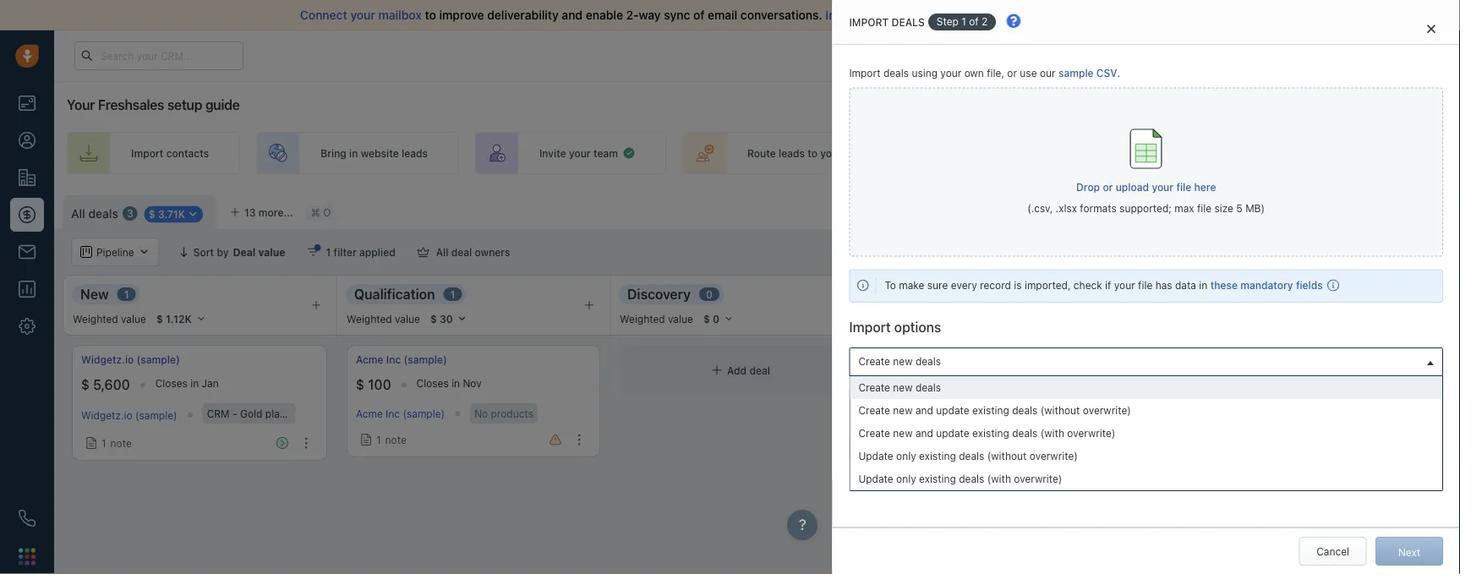 Task type: describe. For each thing, give the bounding box(es) containing it.
0 horizontal spatial to
[[425, 8, 436, 22]]

owners
[[475, 246, 510, 258]]

crm
[[207, 408, 230, 419]]

in for $ 5,600
[[190, 377, 199, 389]]

list box inside import options dialog
[[850, 376, 1442, 490]]

0 horizontal spatial freshsales
[[98, 97, 164, 113]]

1 acme from the top
[[356, 354, 383, 366]]

data inside import options dialog
[[1175, 280, 1196, 291]]

.xlsx
[[1056, 203, 1077, 214]]

1 down $ 5,600
[[101, 437, 106, 449]]

container_wx8msf4aqz5i3rn1 image for new
[[85, 437, 97, 449]]

existing inside option
[[972, 404, 1009, 416]]

forecasting
[[1293, 246, 1350, 258]]

file,
[[987, 67, 1004, 79]]

1 acme inc (sample) from the top
[[356, 354, 447, 366]]

closes in nov
[[417, 377, 482, 389]]

create for create new and update existing deals (with overwrite) option
[[859, 427, 890, 439]]

overwrite) inside update only existing deals (without overwrite) option
[[1030, 450, 1078, 462]]

(without inside option
[[987, 450, 1027, 462]]

import options dialog
[[832, 0, 1460, 574]]

2 widgetz.io (sample) link from the top
[[81, 409, 177, 421]]

mailbox
[[378, 8, 422, 22]]

overwrite) inside create new and update existing deals (with overwrite) option
[[1067, 427, 1116, 439]]

your for your freshsales setup guide
[[67, 97, 95, 113]]

you
[[986, 8, 1006, 22]]

deals inside option
[[1012, 404, 1038, 416]]

import for import contacts
[[131, 147, 163, 159]]

create for create new deals option
[[859, 382, 890, 393]]

your file has data in these mandatory fields
[[1114, 280, 1323, 291]]

john smith button
[[849, 434, 1134, 463]]

conversations.
[[741, 8, 822, 22]]

create new deals button
[[849, 347, 1443, 376]]

2 widgetz.io (sample) from the top
[[81, 409, 177, 421]]

100
[[368, 377, 391, 393]]

7
[[1272, 377, 1278, 389]]

all deals 3
[[71, 206, 133, 220]]

settings
[[1190, 204, 1231, 216]]

1 team from the left
[[593, 147, 618, 159]]

and inside create new and update existing deals (with overwrite) option
[[916, 427, 933, 439]]

import all your sales data link
[[826, 8, 969, 22]]

new inside dropdown button
[[893, 355, 913, 367]]

1 vertical spatial file
[[1197, 203, 1212, 214]]

sync
[[664, 8, 690, 22]]

update only existing deals (without overwrite) option
[[850, 445, 1442, 467]]

(.csv, .xlsx formats supported; max file size 5 mb)
[[1028, 203, 1265, 214]]

(without inside option
[[1041, 404, 1080, 416]]

3
[[127, 208, 133, 219]]

deliverability
[[487, 8, 559, 22]]

won
[[1425, 286, 1453, 302]]

settings button
[[1165, 195, 1239, 224]]

add inside button
[[1400, 204, 1420, 216]]

your right all
[[882, 8, 906, 22]]

don't
[[1009, 8, 1038, 22]]

sales
[[849, 421, 876, 432]]

in right bring
[[349, 147, 358, 159]]

import contacts link
[[67, 132, 239, 174]]

update for (with
[[936, 427, 970, 439]]

import options
[[849, 319, 941, 335]]

1 right these
[[1240, 288, 1245, 300]]

and left enable
[[562, 8, 583, 22]]

record
[[980, 280, 1011, 291]]

13
[[244, 206, 256, 218]]

import contacts
[[131, 147, 209, 159]]

2 horizontal spatial to
[[1071, 8, 1082, 22]]

csv
[[1096, 67, 1117, 79]]

negotiation
[[1150, 286, 1224, 302]]

add deal inside button
[[1400, 204, 1443, 216]]

invite your team
[[539, 147, 618, 159]]

discovery
[[627, 286, 691, 302]]

connect your mailbox to improve deliverability and enable 2-way sync of email conversations. import all your sales data so you don't have to start from scratch.
[[300, 8, 1190, 22]]

sales owner for unassigned deals
[[849, 421, 1013, 432]]

1 filter applied
[[326, 246, 395, 258]]

1 acme inc (sample) link from the top
[[356, 353, 447, 367]]

these
[[1211, 280, 1238, 291]]

email
[[708, 8, 738, 22]]

container_wx8msf4aqz5i3rn1 image inside invite your team link
[[622, 146, 636, 160]]

and inside create new and update existing deals (without overwrite) option
[[916, 404, 933, 416]]

$ for $ 5,600
[[81, 377, 90, 393]]

(with inside option
[[1041, 427, 1064, 439]]

deals inside dropdown button
[[916, 355, 941, 367]]

create for create new and update existing deals (without overwrite) option
[[859, 404, 890, 416]]

owner
[[878, 421, 908, 432]]

2
[[982, 16, 988, 27]]

all deals link
[[71, 205, 118, 222]]

matching
[[1030, 388, 1074, 400]]

2 inc from the top
[[386, 407, 400, 419]]

container_wx8msf4aqz5i3rn1 image inside 1 filter applied button
[[307, 246, 319, 258]]

step
[[937, 16, 959, 27]]

in for $ 3,200
[[1261, 377, 1269, 389]]

setup
[[167, 97, 202, 113]]

your inside invite your team link
[[569, 147, 591, 159]]

1 inc from the top
[[386, 354, 401, 366]]

upload
[[1116, 181, 1149, 193]]

(sample) down closes in jan
[[135, 409, 177, 421]]

use
[[1020, 67, 1037, 79]]

container_wx8msf4aqz5i3rn1 image inside quotas and forecasting link
[[1218, 246, 1229, 258]]

skip duplicates automatically by matching
[[873, 388, 1074, 400]]

your left mailbox
[[350, 8, 375, 22]]

Search field
[[1369, 238, 1453, 266]]

applied
[[359, 246, 395, 258]]

crm - gold plan monthly (sample)
[[207, 408, 372, 419]]

sales
[[909, 8, 938, 22]]

using
[[912, 67, 938, 79]]

duplicates
[[896, 388, 946, 400]]

closes for $ 3,200
[[1226, 377, 1258, 389]]

automatically
[[949, 388, 1012, 400]]

freshsales id button
[[1074, 385, 1159, 402]]

for
[[911, 421, 925, 432]]

to
[[885, 280, 896, 291]]

add deal for discovery
[[727, 364, 770, 376]]

existing down create new and update existing deals (without overwrite)
[[972, 427, 1009, 439]]

overwrite) inside create new and update existing deals (without overwrite) option
[[1083, 404, 1131, 416]]

update for update only existing deals (without overwrite)
[[859, 450, 893, 462]]

sure
[[927, 280, 948, 291]]

size
[[1215, 203, 1234, 214]]

plan
[[265, 408, 286, 419]]

container_wx8msf4aqz5i3rn1 image for qualification
[[360, 434, 372, 446]]

freshsales inside button
[[1078, 387, 1131, 399]]

2 team from the left
[[845, 147, 869, 159]]

file inside button
[[1176, 181, 1192, 193]]

13 more...
[[244, 206, 293, 218]]

1 filter applied button
[[296, 238, 406, 266]]

bring
[[321, 147, 346, 159]]

⌘ o
[[311, 206, 331, 218]]

from
[[1115, 8, 1141, 22]]

sample csv link
[[1059, 67, 1117, 79]]

here
[[1194, 181, 1216, 193]]

1 down 100
[[376, 434, 381, 446]]

new for create new and update existing deals (with overwrite) option
[[893, 427, 913, 439]]

freshsales id
[[1078, 387, 1144, 399]]

existing down sales owner for unassigned deals
[[919, 450, 956, 462]]

only for update only existing deals (with overwrite)
[[896, 473, 916, 485]]

(sample) up closes in jan
[[137, 354, 180, 366]]

(sample) down $ 100
[[330, 408, 372, 419]]

sample
[[1059, 67, 1094, 79]]

import for import deals
[[849, 16, 889, 28]]

bring in website leads
[[321, 147, 428, 159]]

freshworks switcher image
[[19, 548, 36, 565]]

all for deal
[[436, 246, 449, 258]]

cancel button
[[1299, 537, 1367, 566]]

closes for $ 5,600
[[155, 377, 188, 389]]

drop or upload your file here
[[1076, 181, 1216, 193]]

(.csv,
[[1028, 203, 1053, 214]]

close image
[[1427, 24, 1436, 33]]

2 vertical spatial file
[[1138, 280, 1153, 291]]

0 for discovery
[[706, 288, 713, 300]]

2 horizontal spatial container_wx8msf4aqz5i3rn1 image
[[972, 364, 984, 376]]

.
[[1117, 67, 1120, 79]]

of inside import options dialog
[[969, 16, 979, 27]]

(sample) up closes in nov
[[404, 354, 447, 366]]

$ 100
[[356, 377, 391, 393]]

all for deals
[[71, 206, 85, 220]]



Task type: vqa. For each thing, say whether or not it's contained in the screenshot.
Skip Duplicates Automatically By Matching
yes



Task type: locate. For each thing, give the bounding box(es) containing it.
0 vertical spatial acme inc (sample) link
[[356, 353, 447, 367]]

1 horizontal spatial of
[[969, 16, 979, 27]]

1 $ from the left
[[81, 377, 90, 393]]

1 widgetz.io from the top
[[81, 354, 134, 366]]

your up (.csv, .xlsx formats supported; max file size 5 mb)
[[1152, 181, 1174, 193]]

(without down create new and update existing deals (with overwrite)
[[987, 450, 1027, 462]]

0 vertical spatial widgetz.io (sample) link
[[81, 353, 180, 367]]

widgetz.io (sample) link up 5,600
[[81, 353, 180, 367]]

0 vertical spatial (without
[[1041, 404, 1080, 416]]

demo
[[889, 286, 926, 302]]

existing inside option
[[919, 473, 956, 485]]

1 horizontal spatial (with
[[1041, 427, 1064, 439]]

all deal owners
[[436, 246, 510, 258]]

in left nov
[[452, 377, 460, 389]]

in left 7
[[1261, 377, 1269, 389]]

to left start
[[1071, 8, 1082, 22]]

$ for $ 3,200
[[1152, 377, 1160, 393]]

closes left nov
[[417, 377, 449, 389]]

update for update only existing deals (with overwrite)
[[859, 473, 893, 485]]

supported;
[[1120, 203, 1172, 214]]

1 vertical spatial acme inc (sample)
[[356, 407, 445, 419]]

2 leads from the left
[[779, 147, 805, 159]]

acme inc (sample) link up 100
[[356, 353, 447, 367]]

only for update only existing deals (without overwrite)
[[896, 450, 916, 462]]

create new deals inside option
[[859, 382, 941, 393]]

website
[[361, 147, 399, 159]]

update only existing deals (without overwrite)
[[859, 450, 1078, 462]]

import left sales
[[849, 16, 889, 28]]

closes left 7
[[1226, 377, 1258, 389]]

0 horizontal spatial your
[[67, 97, 95, 113]]

add
[[1441, 147, 1460, 159], [1400, 204, 1420, 216], [727, 364, 747, 376], [988, 364, 1008, 376]]

inc up 100
[[386, 354, 401, 366]]

1 horizontal spatial closes
[[417, 377, 449, 389]]

filter
[[334, 246, 357, 258]]

create inside the create new deals dropdown button
[[859, 355, 890, 367]]

1 horizontal spatial your
[[1114, 280, 1135, 291]]

create new deals down import options
[[859, 355, 941, 367]]

1 down all deal owners button
[[450, 288, 455, 300]]

(without down matching
[[1041, 404, 1080, 416]]

0 vertical spatial widgetz.io
[[81, 354, 134, 366]]

0 left every at the right of the page
[[941, 288, 948, 300]]

update up update only existing deals (without overwrite)
[[936, 427, 970, 439]]

data right has
[[1175, 280, 1196, 291]]

every
[[951, 280, 977, 291]]

1 right new
[[124, 288, 129, 300]]

1 note down 5,600
[[101, 437, 132, 449]]

4 create from the top
[[859, 427, 890, 439]]

acme inc (sample) link down 100
[[356, 407, 445, 419]]

0 horizontal spatial (with
[[987, 473, 1011, 485]]

0 vertical spatial or
[[1007, 67, 1017, 79]]

all inside button
[[436, 246, 449, 258]]

add deal for demo
[[988, 364, 1031, 376]]

1 vertical spatial acme inc (sample) link
[[356, 407, 445, 419]]

1 note for $ 100
[[376, 434, 407, 446]]

update inside option
[[936, 427, 970, 439]]

existing down automatically
[[972, 404, 1009, 416]]

new for create new and update existing deals (without overwrite) option
[[893, 404, 913, 416]]

0 horizontal spatial of
[[693, 8, 705, 22]]

1 vertical spatial widgetz.io (sample)
[[81, 409, 177, 421]]

1 horizontal spatial leads
[[779, 147, 805, 159]]

container_wx8msf4aqz5i3rn1 image
[[972, 364, 984, 376], [360, 434, 372, 446], [85, 437, 97, 449]]

john
[[859, 442, 882, 454]]

update inside option
[[859, 473, 893, 485]]

1 inside button
[[326, 246, 331, 258]]

2 horizontal spatial add deal
[[1400, 204, 1443, 216]]

1 vertical spatial inc
[[386, 407, 400, 419]]

import down 'to'
[[849, 319, 891, 335]]

$ 5,600
[[81, 377, 130, 393]]

0 horizontal spatial file
[[1138, 280, 1153, 291]]

closes in 7 days
[[1226, 377, 1303, 389]]

smith
[[885, 442, 912, 454]]

or inside button
[[1103, 181, 1113, 193]]

container_wx8msf4aqz5i3rn1 image down $ 100
[[360, 434, 372, 446]]

update down john
[[859, 473, 893, 485]]

1 vertical spatial update
[[859, 473, 893, 485]]

3 create from the top
[[859, 404, 890, 416]]

1 widgetz.io (sample) link from the top
[[81, 353, 180, 367]]

create new and update existing deals (without overwrite) option
[[850, 399, 1442, 422]]

leads right route
[[779, 147, 805, 159]]

only inside option
[[896, 473, 916, 485]]

file left 'size'
[[1197, 203, 1212, 214]]

2 horizontal spatial file
[[1197, 203, 1212, 214]]

and right quotas
[[1272, 246, 1290, 258]]

update
[[859, 450, 893, 462], [859, 473, 893, 485]]

0 vertical spatial update
[[859, 450, 893, 462]]

1 vertical spatial update
[[936, 427, 970, 439]]

to right route
[[808, 147, 818, 159]]

list box containing create new deals
[[850, 376, 1442, 490]]

update only existing deals (with overwrite) option
[[850, 467, 1442, 490]]

0 vertical spatial file
[[1176, 181, 1192, 193]]

0 vertical spatial all
[[71, 206, 85, 220]]

2 acme inc (sample) from the top
[[356, 407, 445, 419]]

2 widgetz.io from the top
[[81, 409, 132, 421]]

route leads to your team
[[747, 147, 869, 159]]

new for create new deals option
[[893, 382, 913, 393]]

1 horizontal spatial 0
[[941, 288, 948, 300]]

0 vertical spatial acme
[[356, 354, 383, 366]]

$ left 5,600
[[81, 377, 90, 393]]

2-
[[626, 8, 639, 22]]

of right the sync on the left
[[693, 8, 705, 22]]

import for import options
[[849, 319, 891, 335]]

create up the skip
[[859, 355, 890, 367]]

1 left so
[[962, 16, 966, 27]]

and inside quotas and forecasting link
[[1272, 246, 1290, 258]]

create new and update existing deals (without overwrite)
[[859, 404, 1131, 416]]

1 horizontal spatial container_wx8msf4aqz5i3rn1 image
[[360, 434, 372, 446]]

acme up $ 100
[[356, 354, 383, 366]]

phone image
[[19, 510, 36, 527]]

$ left 100
[[356, 377, 364, 393]]

0 horizontal spatial (without
[[987, 450, 1027, 462]]

0 vertical spatial your
[[67, 97, 95, 113]]

bring in website leads link
[[256, 132, 458, 174]]

-
[[232, 408, 237, 419]]

update inside option
[[859, 450, 893, 462]]

0 vertical spatial freshsales
[[98, 97, 164, 113]]

enable
[[586, 8, 623, 22]]

create up sales
[[859, 382, 890, 393]]

mandatory
[[1241, 280, 1293, 291]]

create new and update existing deals (with overwrite) option
[[850, 422, 1442, 445]]

container_wx8msf4aqz5i3rn1 image up automatically
[[972, 364, 984, 376]]

update up unassigned
[[936, 404, 970, 416]]

days
[[1281, 377, 1303, 389]]

create new deals inside dropdown button
[[859, 355, 941, 367]]

0 vertical spatial acme inc (sample)
[[356, 354, 447, 366]]

1 vertical spatial or
[[1103, 181, 1113, 193]]

(with down matching
[[1041, 427, 1064, 439]]

your inside import options dialog
[[1114, 280, 1135, 291]]

update inside option
[[936, 404, 970, 416]]

in for $ 100
[[452, 377, 460, 389]]

2 horizontal spatial closes
[[1226, 377, 1258, 389]]

create new deals option
[[850, 376, 1442, 399]]

0 horizontal spatial closes
[[155, 377, 188, 389]]

so
[[969, 8, 983, 22]]

new inside option
[[893, 404, 913, 416]]

team
[[593, 147, 618, 159], [845, 147, 869, 159]]

drop or upload your file here button
[[1076, 173, 1216, 201]]

(with down john smith button
[[987, 473, 1011, 485]]

only inside option
[[896, 450, 916, 462]]

1 vertical spatial create new deals
[[859, 382, 941, 393]]

$ 3,200
[[1152, 377, 1200, 393]]

1 horizontal spatial note
[[385, 434, 407, 446]]

only down the smith at the bottom of page
[[896, 473, 916, 485]]

acme inc (sample) up 100
[[356, 354, 447, 366]]

create inside create new and update existing deals (without overwrite) option
[[859, 404, 890, 416]]

have
[[1041, 8, 1068, 22]]

your for your file has data in these mandatory fields
[[1114, 280, 1135, 291]]

and down duplicates
[[916, 404, 933, 416]]

your left own
[[940, 67, 962, 79]]

update
[[936, 404, 970, 416], [936, 427, 970, 439]]

note down 100
[[385, 434, 407, 446]]

own
[[964, 67, 984, 79]]

in inside import options dialog
[[1199, 280, 1208, 291]]

to right mailbox
[[425, 8, 436, 22]]

all left 3
[[71, 206, 85, 220]]

to inside route leads to your team link
[[808, 147, 818, 159]]

import left all
[[826, 8, 863, 22]]

2 acme from the top
[[356, 407, 383, 419]]

1 create from the top
[[859, 355, 890, 367]]

1 vertical spatial acme
[[356, 407, 383, 419]]

1 horizontal spatial freshsales
[[1078, 387, 1131, 399]]

create new deals up owner
[[859, 382, 941, 393]]

formats
[[1080, 203, 1117, 214]]

$ right 'id'
[[1152, 377, 1160, 393]]

1 horizontal spatial 1 note
[[376, 434, 407, 446]]

2 create new deals from the top
[[859, 382, 941, 393]]

or right drop at the top of page
[[1103, 181, 1113, 193]]

1 vertical spatial your
[[1114, 280, 1135, 291]]

create inside create new deals option
[[859, 382, 890, 393]]

overwrite) inside update only existing deals (with overwrite) option
[[1014, 473, 1062, 485]]

$
[[81, 377, 90, 393], [356, 377, 364, 393], [1152, 377, 1160, 393]]

widgetz.io down $ 5,600
[[81, 409, 132, 421]]

deals inside option
[[959, 473, 984, 485]]

container_wx8msf4aqz5i3rn1 image down $ 5,600
[[85, 437, 97, 449]]

0 horizontal spatial all
[[71, 206, 85, 220]]

0 vertical spatial (with
[[1041, 427, 1064, 439]]

3 closes from the left
[[1226, 377, 1258, 389]]

acme inc (sample)
[[356, 354, 447, 366], [356, 407, 445, 419]]

create new deals for the create new deals dropdown button
[[859, 355, 941, 367]]

create down the skip
[[859, 404, 890, 416]]

connect your mailbox link
[[300, 8, 425, 22]]

freshsales left 'id'
[[1078, 387, 1131, 399]]

if
[[1105, 280, 1111, 291]]

jan
[[202, 377, 219, 389]]

1 vertical spatial data
[[1175, 280, 1196, 291]]

quotas and forecasting
[[1234, 246, 1350, 258]]

0 horizontal spatial leads
[[402, 147, 428, 159]]

freshsales up import contacts link
[[98, 97, 164, 113]]

in left jan
[[190, 377, 199, 389]]

your right route
[[820, 147, 842, 159]]

0 vertical spatial only
[[896, 450, 916, 462]]

existing down update only existing deals (without overwrite)
[[919, 473, 956, 485]]

unassigned
[[928, 421, 984, 432]]

your inside route leads to your team link
[[820, 147, 842, 159]]

2 update from the top
[[859, 473, 893, 485]]

1 widgetz.io (sample) from the top
[[81, 354, 180, 366]]

scratch.
[[1144, 8, 1190, 22]]

1 note down 100
[[376, 434, 407, 446]]

by
[[1015, 388, 1027, 400]]

1 vertical spatial freshsales
[[1078, 387, 1131, 399]]

create new deals for list box containing create new deals
[[859, 382, 941, 393]]

1 horizontal spatial file
[[1176, 181, 1192, 193]]

acme down $ 100
[[356, 407, 383, 419]]

0 vertical spatial update
[[936, 404, 970, 416]]

more...
[[259, 206, 293, 218]]

1 horizontal spatial to
[[808, 147, 818, 159]]

2 update from the top
[[936, 427, 970, 439]]

closes left jan
[[155, 377, 188, 389]]

0 horizontal spatial data
[[941, 8, 966, 22]]

create new and update existing deals (with overwrite)
[[859, 427, 1116, 439]]

2 create from the top
[[859, 382, 890, 393]]

1 horizontal spatial all
[[436, 246, 449, 258]]

add link
[[1376, 132, 1460, 174]]

file left has
[[1138, 280, 1153, 291]]

import deals
[[849, 16, 925, 28]]

container_wx8msf4aqz5i3rn1 image inside settings popup button
[[1174, 204, 1186, 216]]

0 horizontal spatial $
[[81, 377, 90, 393]]

inc down 100
[[386, 407, 400, 419]]

invite
[[539, 147, 566, 159]]

create up john
[[859, 427, 890, 439]]

products
[[491, 408, 534, 419]]

1 0 from the left
[[706, 288, 713, 300]]

0 horizontal spatial or
[[1007, 67, 1017, 79]]

1 closes from the left
[[155, 377, 188, 389]]

1 update from the top
[[936, 404, 970, 416]]

import
[[826, 8, 863, 22], [849, 16, 889, 28], [849, 67, 881, 79], [131, 147, 163, 159], [849, 319, 891, 335]]

2 new from the top
[[893, 382, 913, 393]]

file left here at the top right of the page
[[1176, 181, 1192, 193]]

1 new from the top
[[893, 355, 913, 367]]

widgetz.io (sample) link
[[81, 353, 180, 367], [81, 409, 177, 421]]

fields
[[1296, 280, 1323, 291]]

0 horizontal spatial add deal
[[727, 364, 770, 376]]

0 for demo
[[941, 288, 948, 300]]

your inside drop or upload your file here button
[[1152, 181, 1174, 193]]

0 vertical spatial widgetz.io (sample)
[[81, 354, 180, 366]]

0 horizontal spatial team
[[593, 147, 618, 159]]

1 vertical spatial (without
[[987, 450, 1027, 462]]

0 vertical spatial inc
[[386, 354, 401, 366]]

1 note for $ 5,600
[[101, 437, 132, 449]]

0 right discovery
[[706, 288, 713, 300]]

no products
[[474, 408, 534, 419]]

3 $ from the left
[[1152, 377, 1160, 393]]

skip
[[873, 388, 894, 400]]

0 horizontal spatial container_wx8msf4aqz5i3rn1 image
[[85, 437, 97, 449]]

widgetz.io (sample) up 5,600
[[81, 354, 180, 366]]

our
[[1040, 67, 1056, 79]]

1 leads from the left
[[402, 147, 428, 159]]

widgetz.io up $ 5,600
[[81, 354, 134, 366]]

1 only from the top
[[896, 450, 916, 462]]

your right invite
[[569, 147, 591, 159]]

import left the contacts
[[131, 147, 163, 159]]

0 vertical spatial data
[[941, 8, 966, 22]]

1 horizontal spatial add deal
[[988, 364, 1031, 376]]

13 more... button
[[221, 200, 302, 224]]

to make sure every record is imported, check if
[[885, 280, 1111, 291]]

1 vertical spatial widgetz.io
[[81, 409, 132, 421]]

2 only from the top
[[896, 473, 916, 485]]

closes for $ 100
[[417, 377, 449, 389]]

container_wx8msf4aqz5i3rn1 image inside all deal owners button
[[417, 246, 429, 258]]

1 vertical spatial all
[[436, 246, 449, 258]]

new
[[80, 286, 109, 302]]

3 new from the top
[[893, 404, 913, 416]]

list box
[[850, 376, 1442, 490]]

acme inc (sample) down 100
[[356, 407, 445, 419]]

2 acme inc (sample) link from the top
[[356, 407, 445, 419]]

your
[[67, 97, 95, 113], [1114, 280, 1135, 291]]

1 horizontal spatial team
[[845, 147, 869, 159]]

container_wx8msf4aqz5i3rn1 image
[[622, 146, 636, 160], [1174, 204, 1186, 216], [307, 246, 319, 258], [417, 246, 429, 258], [1218, 246, 1229, 258], [711, 364, 723, 376]]

2 closes from the left
[[417, 377, 449, 389]]

these mandatory fields link
[[1211, 280, 1323, 291]]

0 horizontal spatial 1 note
[[101, 437, 132, 449]]

2 0 from the left
[[941, 288, 948, 300]]

0 horizontal spatial note
[[110, 437, 132, 449]]

1 horizontal spatial data
[[1175, 280, 1196, 291]]

only down for
[[896, 450, 916, 462]]

1 horizontal spatial or
[[1103, 181, 1113, 193]]

1 create new deals from the top
[[859, 355, 941, 367]]

2 horizontal spatial $
[[1152, 377, 1160, 393]]

4 new from the top
[[893, 427, 913, 439]]

closes
[[155, 377, 188, 389], [417, 377, 449, 389], [1226, 377, 1258, 389]]

widgetz.io (sample) down 5,600
[[81, 409, 177, 421]]

qualification
[[354, 286, 435, 302]]

and right owner
[[916, 427, 933, 439]]

quotas
[[1234, 246, 1269, 258]]

data left so
[[941, 8, 966, 22]]

all left owners
[[436, 246, 449, 258]]

in
[[349, 147, 358, 159], [1199, 280, 1208, 291], [190, 377, 199, 389], [452, 377, 460, 389], [1261, 377, 1269, 389]]

1 inside import options dialog
[[962, 16, 966, 27]]

update down sales
[[859, 450, 893, 462]]

deals
[[892, 16, 925, 28], [883, 67, 909, 79], [88, 206, 118, 220], [916, 355, 941, 367], [916, 382, 941, 393], [1012, 404, 1038, 416], [987, 421, 1013, 432], [1012, 427, 1038, 439], [959, 450, 984, 462], [959, 473, 984, 485]]

Search your CRM... text field
[[74, 41, 244, 70]]

$ for $ 100
[[356, 377, 364, 393]]

note down 5,600
[[110, 437, 132, 449]]

⌘
[[311, 206, 320, 218]]

1 horizontal spatial $
[[356, 377, 364, 393]]

way
[[639, 8, 661, 22]]

1 left filter
[[326, 246, 331, 258]]

guide
[[205, 97, 240, 113]]

0 horizontal spatial 0
[[706, 288, 713, 300]]

1 vertical spatial widgetz.io (sample) link
[[81, 409, 177, 421]]

0 vertical spatial create new deals
[[859, 355, 941, 367]]

1 vertical spatial only
[[896, 473, 916, 485]]

create inside create new and update existing deals (with overwrite) option
[[859, 427, 890, 439]]

phone element
[[10, 501, 44, 535]]

in left these
[[1199, 280, 1208, 291]]

closes in jan
[[155, 377, 219, 389]]

check
[[1074, 280, 1102, 291]]

update only existing deals (with overwrite)
[[859, 473, 1062, 485]]

or left use
[[1007, 67, 1017, 79]]

1 update from the top
[[859, 450, 893, 462]]

1 vertical spatial (with
[[987, 473, 1011, 485]]

(with inside option
[[987, 473, 1011, 485]]

note for $ 100
[[385, 434, 407, 446]]

(sample) down closes in nov
[[403, 407, 445, 419]]

note for $ 5,600
[[110, 437, 132, 449]]

new
[[893, 355, 913, 367], [893, 382, 913, 393], [893, 404, 913, 416], [893, 427, 913, 439]]

make
[[899, 280, 924, 291]]

import down import deals
[[849, 67, 881, 79]]

widgetz.io (sample) link down 5,600
[[81, 409, 177, 421]]

update for (without
[[936, 404, 970, 416]]

to
[[425, 8, 436, 22], [1071, 8, 1082, 22], [808, 147, 818, 159]]

leads
[[402, 147, 428, 159], [779, 147, 805, 159]]

1 horizontal spatial (without
[[1041, 404, 1080, 416]]

has
[[1156, 280, 1172, 291]]

leads right website
[[402, 147, 428, 159]]

5,600
[[93, 377, 130, 393]]

2 $ from the left
[[356, 377, 364, 393]]

cancel
[[1317, 545, 1349, 557]]

of left 2
[[969, 16, 979, 27]]



